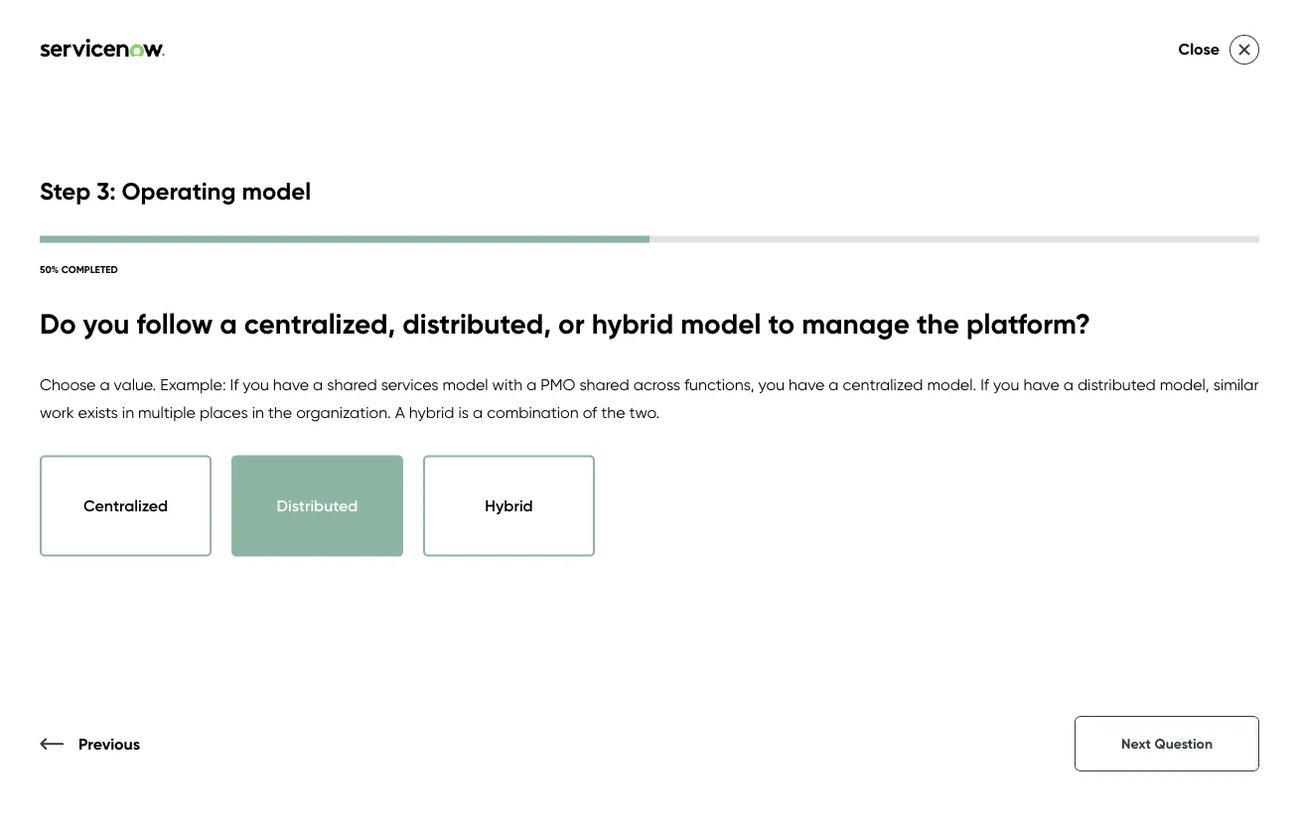 Task type: vqa. For each thing, say whether or not it's contained in the screenshot.
"Organization."
yes



Task type: locate. For each thing, give the bounding box(es) containing it.
if right model.
[[981, 375, 990, 395]]

in down value.
[[122, 402, 134, 422]]

have
[[273, 375, 309, 395], [789, 375, 825, 395], [1024, 375, 1060, 395]]

1 horizontal spatial have
[[789, 375, 825, 395]]

2 if from the left
[[981, 375, 990, 395]]

1 vertical spatial model
[[681, 306, 762, 341]]

model.
[[928, 375, 977, 395]]

you right model.
[[994, 375, 1020, 395]]

the right the places
[[268, 402, 292, 422]]

50% completed
[[40, 263, 118, 275]]

in right the places
[[252, 402, 264, 422]]

next question
[[1122, 736, 1213, 753]]

2 horizontal spatial have
[[1024, 375, 1060, 395]]

maintains,
[[1210, 372, 1285, 392]]

1 horizontal spatial in
[[252, 402, 264, 422]]

completed
[[61, 263, 118, 275]]

1 horizontal spatial the
[[601, 402, 626, 422]]

have down to
[[789, 375, 825, 395]]

hybrid
[[592, 306, 674, 341], [409, 402, 455, 422]]

1 vertical spatial hybrid
[[409, 402, 455, 422]]

establishes,
[[1122, 372, 1206, 392]]

1 shared from the left
[[327, 375, 377, 395]]

similar
[[1214, 375, 1260, 395]]

choose a value.  example: if you have a shared services model with a pmo shared across functions, you have a centralized model. if you have a distributed model, similar work exists in multiple places in the organization. a hybrid is a combination of the two.
[[40, 375, 1260, 422]]

model up 'is'
[[443, 375, 489, 395]]

1 horizontal spatial if
[[981, 375, 990, 395]]

hybrid right a
[[409, 402, 455, 422]]

a right follow
[[220, 306, 237, 341]]

0 horizontal spatial have
[[273, 375, 309, 395]]

distributed
[[1078, 375, 1156, 395]]

hybrid inside choose a value.  example: if you have a shared services model with a pmo shared across functions, you have a centralized model. if you have a distributed model, similar work exists in multiple places in the organization. a hybrid is a combination of the two.
[[409, 402, 455, 422]]

or
[[559, 306, 585, 341]]

places
[[200, 402, 248, 422]]

the
[[917, 306, 960, 341], [268, 402, 292, 422], [601, 402, 626, 422]]

you
[[83, 306, 130, 341], [243, 375, 269, 395], [759, 375, 785, 395], [994, 375, 1020, 395]]

if
[[230, 375, 239, 395], [981, 375, 990, 395]]

across
[[634, 375, 681, 395]]

step
[[40, 176, 91, 206]]

in
[[122, 402, 134, 422], [252, 402, 264, 422]]

1 in from the left
[[122, 402, 134, 422]]

question
[[1155, 736, 1213, 753]]

shared up "organization."
[[327, 375, 377, 395]]

with
[[492, 375, 523, 395]]

1 horizontal spatial shared
[[580, 375, 630, 395]]

servicenow platform
[[877, 218, 1300, 339]]

your servicenow® platform team establishes, maintains, an
[[877, 372, 1300, 440]]

the up servicenow®
[[917, 306, 960, 341]]

two.
[[629, 402, 660, 422]]

model left to
[[681, 306, 762, 341]]

0 horizontal spatial if
[[230, 375, 239, 395]]

have up "organization."
[[273, 375, 309, 395]]

centralized,
[[244, 306, 396, 341]]

centralized
[[843, 375, 924, 395]]

your
[[877, 372, 908, 392]]

a up exists
[[100, 375, 110, 395]]

have left team
[[1024, 375, 1060, 395]]

hybrid right or
[[592, 306, 674, 341]]

a
[[220, 306, 237, 341], [100, 375, 110, 395], [313, 375, 323, 395], [527, 375, 537, 395], [829, 375, 839, 395], [1064, 375, 1074, 395], [473, 402, 483, 422]]

servicenow®
[[912, 372, 1010, 392]]

0 horizontal spatial in
[[122, 402, 134, 422]]

you right do
[[83, 306, 130, 341]]

shared up of
[[580, 375, 630, 395]]

you right "functions,"
[[759, 375, 785, 395]]

2 have from the left
[[789, 375, 825, 395]]

0 vertical spatial hybrid
[[592, 306, 674, 341]]

a right 'is'
[[473, 402, 483, 422]]

0 horizontal spatial model
[[242, 176, 311, 206]]

of
[[583, 402, 597, 422]]

manage
[[802, 306, 910, 341]]

combination
[[487, 402, 579, 422]]

shared
[[327, 375, 377, 395], [580, 375, 630, 395]]

if up the places
[[230, 375, 239, 395]]

organization.
[[296, 402, 391, 422]]

model right the operating
[[242, 176, 311, 206]]

work
[[40, 402, 74, 422]]

1 horizontal spatial hybrid
[[592, 306, 674, 341]]

the right of
[[601, 402, 626, 422]]

1 horizontal spatial model
[[443, 375, 489, 395]]

0 horizontal spatial hybrid
[[409, 402, 455, 422]]

model
[[242, 176, 311, 206], [681, 306, 762, 341], [443, 375, 489, 395]]

is
[[459, 402, 469, 422]]

functions,
[[685, 375, 755, 395]]

0 horizontal spatial shared
[[327, 375, 377, 395]]

a right the with
[[527, 375, 537, 395]]

next question link
[[1075, 716, 1260, 772]]

2 vertical spatial model
[[443, 375, 489, 395]]

hybrid
[[485, 496, 533, 516]]



Task type: describe. For each thing, give the bounding box(es) containing it.
close
[[1179, 39, 1220, 59]]

platform
[[1014, 372, 1076, 392]]

servicenow
[[877, 218, 1136, 277]]

exists
[[78, 402, 118, 422]]

3:
[[97, 176, 116, 206]]

distributed
[[277, 496, 358, 516]]

previous
[[79, 734, 140, 754]]

step 3: operating model
[[40, 176, 311, 206]]

a left team
[[1064, 375, 1074, 395]]

platform
[[1148, 218, 1300, 277]]

a left centralized
[[829, 375, 839, 395]]

model,
[[1160, 375, 1210, 395]]

operating
[[122, 176, 236, 206]]

distributed,
[[403, 306, 552, 341]]

1 if from the left
[[230, 375, 239, 395]]

follow
[[137, 306, 213, 341]]

do you follow a centralized, distributed, or hybrid model to manage the platform?
[[40, 306, 1091, 341]]

team
[[1080, 372, 1118, 392]]

50%
[[40, 263, 59, 275]]

you up the places
[[243, 375, 269, 395]]

next
[[1122, 736, 1152, 753]]

value.
[[114, 375, 156, 395]]

pmo
[[541, 375, 576, 395]]

a
[[395, 402, 405, 422]]

services
[[381, 375, 439, 395]]

an
[[1289, 372, 1300, 392]]

model inside choose a value.  example: if you have a shared services model with a pmo shared across functions, you have a centralized model. if you have a distributed model, similar work exists in multiple places in the organization. a hybrid is a combination of the two.
[[443, 375, 489, 395]]

do
[[40, 306, 76, 341]]

2 shared from the left
[[580, 375, 630, 395]]

a up "organization."
[[313, 375, 323, 395]]

3 have from the left
[[1024, 375, 1060, 395]]

example:
[[160, 375, 226, 395]]

platform?
[[967, 306, 1091, 341]]

0 vertical spatial model
[[242, 176, 311, 206]]

2 in from the left
[[252, 402, 264, 422]]

multiple
[[138, 402, 196, 422]]

2 horizontal spatial model
[[681, 306, 762, 341]]

2 horizontal spatial the
[[917, 306, 960, 341]]

to
[[769, 306, 795, 341]]

choose
[[40, 375, 96, 395]]

0 horizontal spatial the
[[268, 402, 292, 422]]

centralized
[[83, 496, 168, 516]]

1 have from the left
[[273, 375, 309, 395]]



